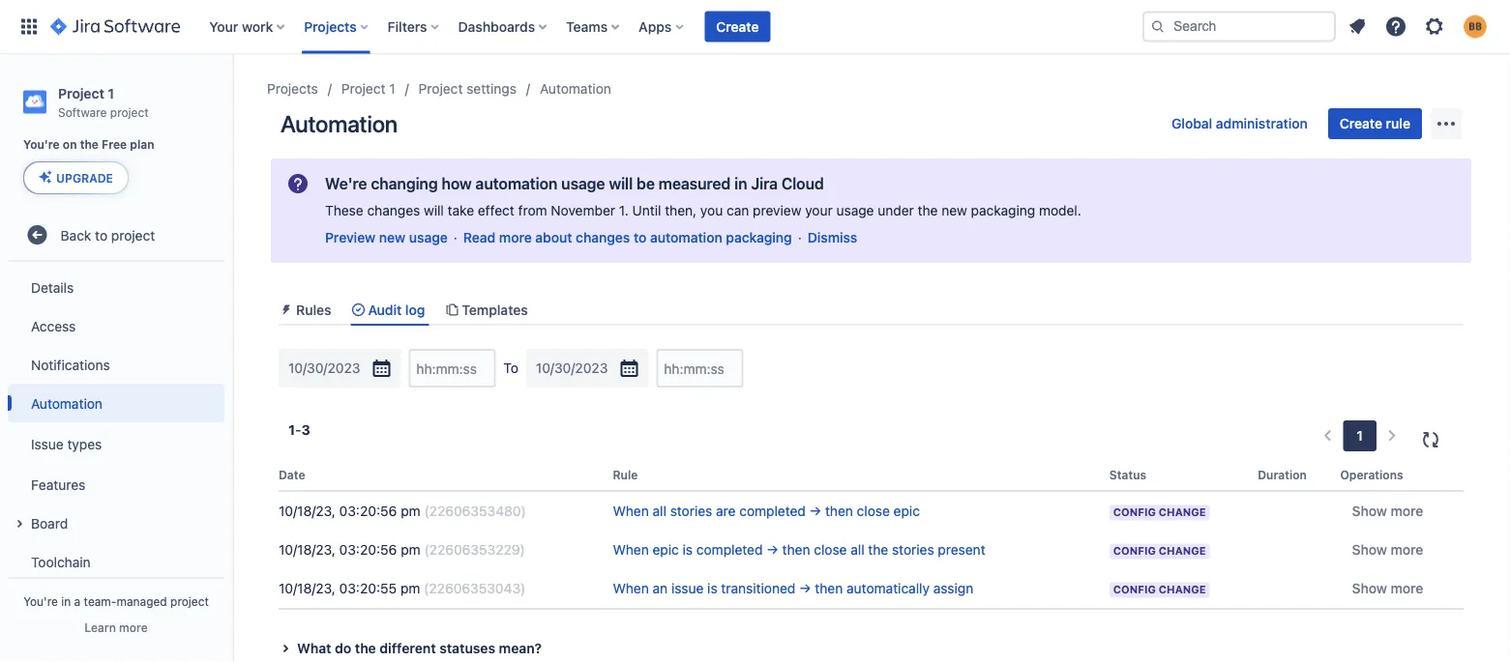 Task type: vqa. For each thing, say whether or not it's contained in the screenshot.
I
no



Task type: describe. For each thing, give the bounding box(es) containing it.
managed
[[117, 595, 167, 609]]

banner containing your work
[[0, 0, 1511, 54]]

1.
[[619, 203, 629, 219]]

log
[[405, 302, 425, 318]]

1 vertical spatial in
[[61, 595, 71, 609]]

upgrade button
[[24, 163, 128, 194]]

audit log
[[368, 302, 425, 318]]

1 · from the left
[[454, 230, 458, 246]]

03:20:56 for (22606353229)
[[339, 543, 397, 559]]

show more button for when all stories are completed → then close epic
[[1341, 497, 1436, 528]]

the up automatically
[[868, 543, 889, 559]]

when for when an issue is transitioned → then automatically assign
[[613, 581, 649, 597]]

show for assign
[[1352, 581, 1388, 597]]

projects button
[[298, 11, 376, 42]]

global administration
[[1172, 116, 1308, 132]]

back
[[61, 227, 91, 243]]

0 horizontal spatial to
[[95, 227, 108, 243]]

1 inside button
[[1357, 428, 1364, 444]]

how
[[442, 175, 472, 193]]

automatically
[[847, 581, 930, 597]]

preview new usage button
[[325, 228, 448, 248]]

config change for when epic is completed → then close all the stories present
[[1114, 546, 1206, 558]]

your work
[[209, 18, 273, 34]]

project for project settings
[[419, 81, 463, 97]]

1 vertical spatial →
[[767, 543, 779, 559]]

you
[[701, 203, 723, 219]]

when an issue is transitioned → then automatically assign
[[613, 581, 974, 597]]

apps
[[639, 18, 672, 34]]

more inside button
[[119, 621, 148, 635]]

what do the different statuses mean?
[[297, 641, 542, 657]]

duration
[[1258, 469, 1307, 482]]

2 10/30/2023 from the left
[[536, 361, 608, 377]]

0 horizontal spatial new
[[379, 230, 406, 246]]

10/18/23, for 10/18/23, 03:20:56 pm (22606353229)
[[279, 543, 336, 559]]

then for transitioned
[[815, 581, 843, 597]]

an
[[653, 581, 668, 597]]

present
[[938, 543, 986, 559]]

Search field
[[1143, 11, 1336, 42]]

when all stories are completed → then close epic link
[[613, 504, 920, 520]]

in inside we're changing how automation usage will be measured in jira cloud these changes will take effect from november 1. until then, you can preview your usage under the new packaging model.
[[735, 175, 748, 193]]

pm for (22606353229)
[[401, 543, 421, 559]]

dashboards button
[[452, 11, 555, 42]]

issue
[[31, 436, 64, 452]]

2 vertical spatial usage
[[409, 230, 448, 246]]

effect
[[478, 203, 515, 219]]

date
[[279, 469, 305, 482]]

back to project link
[[8, 216, 225, 255]]

projects for projects popup button
[[304, 18, 357, 34]]

3
[[301, 423, 310, 439]]

your
[[805, 203, 833, 219]]

0 horizontal spatial will
[[424, 203, 444, 219]]

templates image
[[445, 303, 460, 318]]

what
[[297, 641, 331, 657]]

10/18/23, for 10/18/23, 03:20:55 pm (22606353043)
[[279, 581, 336, 597]]

you're for you're in a team-managed project
[[23, 595, 58, 609]]

2 · from the left
[[798, 230, 802, 246]]

projects link
[[267, 77, 318, 101]]

preview
[[753, 203, 802, 219]]

1 horizontal spatial usage
[[561, 175, 605, 193]]

toolchain link
[[8, 543, 225, 582]]

→ for transitioned
[[799, 581, 812, 597]]

toolchain
[[31, 554, 91, 570]]

(22606353229)
[[424, 543, 525, 559]]

1 horizontal spatial automation
[[650, 230, 723, 246]]

different
[[380, 641, 436, 657]]

-
[[295, 423, 301, 439]]

you're for you're on the free plan
[[23, 138, 60, 151]]

1 horizontal spatial is
[[708, 581, 718, 597]]

templates
[[462, 302, 528, 318]]

do
[[335, 641, 352, 657]]

1 vertical spatial usage
[[837, 203, 874, 219]]

(22606353480)
[[424, 504, 526, 520]]

create for create rule
[[1340, 116, 1383, 132]]

project for project 1
[[341, 81, 386, 97]]

create rule
[[1340, 116, 1411, 132]]

pagination element
[[1313, 421, 1408, 452]]

when for when all stories are completed → then close epic
[[613, 504, 649, 520]]

actions image
[[1435, 112, 1458, 135]]

config for when an issue is transitioned → then automatically assign
[[1114, 584, 1156, 597]]

statuses
[[440, 641, 496, 657]]

1 - 3
[[288, 423, 310, 439]]

rules
[[296, 302, 331, 318]]

project 1 software project
[[58, 85, 149, 119]]

2 hh:mm:ss field from the left
[[658, 351, 742, 386]]

1 10/30/2023 from the left
[[288, 361, 360, 377]]

1 inside project 1 software project
[[108, 85, 114, 101]]

10/18/23, 03:20:56 pm (22606353229)
[[279, 543, 525, 559]]

teams
[[566, 18, 608, 34]]

read
[[463, 230, 496, 246]]

settings
[[467, 81, 517, 97]]

types
[[67, 436, 102, 452]]

03:20:56 for (22606353480)
[[339, 504, 397, 520]]

1 vertical spatial completed
[[697, 543, 763, 559]]

0 vertical spatial completed
[[740, 504, 806, 520]]

when epic is completed → then close all the stories present link
[[613, 543, 986, 559]]

automation for notifications
[[31, 396, 102, 412]]

cloud
[[782, 175, 824, 193]]

then,
[[665, 203, 697, 219]]

project inside project 1 software project
[[58, 85, 104, 101]]

0 vertical spatial close
[[857, 504, 890, 520]]

show more button for when an issue is transitioned → then automatically assign
[[1341, 574, 1436, 605]]

on
[[63, 138, 77, 151]]

config change for when all stories are completed → then close epic
[[1114, 507, 1206, 519]]

learn more button
[[85, 620, 148, 636]]

show more for epic
[[1352, 504, 1424, 520]]

operations
[[1341, 469, 1404, 482]]

global administration link
[[1160, 108, 1320, 139]]

create button
[[705, 11, 771, 42]]

software
[[58, 105, 107, 119]]

when an issue is transitioned → then automatically assign link
[[613, 581, 974, 597]]

features link
[[8, 466, 225, 504]]

access link
[[8, 307, 225, 346]]

notifications link
[[8, 346, 225, 384]]

2 show from the top
[[1352, 543, 1388, 559]]

1 left 3
[[288, 423, 295, 439]]

plan
[[130, 138, 154, 151]]

project 1
[[341, 81, 395, 97]]

change for when all stories are completed → then close epic
[[1159, 507, 1206, 519]]

issue types
[[31, 436, 102, 452]]

project 1 link
[[341, 77, 395, 101]]

group containing details
[[8, 262, 225, 626]]

2 vertical spatial project
[[170, 595, 209, 609]]

read more about changes to automation packaging button
[[463, 228, 792, 248]]

settings image
[[1424, 15, 1447, 38]]

mean?
[[499, 641, 542, 657]]

1 vertical spatial packaging
[[726, 230, 792, 246]]

apps button
[[633, 11, 691, 42]]

work
[[242, 18, 273, 34]]

the right on
[[80, 138, 99, 151]]

expand image
[[8, 513, 31, 536]]

the inside we're changing how automation usage will be measured in jira cloud these changes will take effect from november 1. until then, you can preview your usage under the new packaging model.
[[918, 203, 938, 219]]

audit log image
[[351, 303, 366, 318]]

we're
[[325, 175, 367, 193]]

0 horizontal spatial close
[[814, 543, 847, 559]]

until
[[633, 203, 661, 219]]

when all stories are completed → then close epic
[[613, 504, 920, 520]]

preview new usage · read more about changes to automation packaging · dismiss
[[325, 230, 858, 246]]

projects for 'projects' link
[[267, 81, 318, 97]]

dashboards
[[458, 18, 535, 34]]

packaging inside we're changing how automation usage will be measured in jira cloud these changes will take effect from november 1. until then, you can preview your usage under the new packaging model.
[[971, 203, 1036, 219]]



Task type: locate. For each thing, give the bounding box(es) containing it.
1 when from the top
[[613, 504, 649, 520]]

→ for completed
[[810, 504, 822, 520]]

new right under
[[942, 203, 968, 219]]

usage
[[561, 175, 605, 193], [837, 203, 874, 219], [409, 230, 448, 246]]

1 horizontal spatial changes
[[576, 230, 630, 246]]

status
[[1110, 469, 1147, 482]]

usage up dismiss
[[837, 203, 874, 219]]

rule
[[1386, 116, 1411, 132]]

usage down take
[[409, 230, 448, 246]]

these
[[325, 203, 364, 219]]

learn
[[85, 621, 116, 635]]

1 horizontal spatial hh:mm:ss field
[[658, 351, 742, 386]]

measured
[[659, 175, 731, 193]]

0 vertical spatial config change
[[1114, 507, 1206, 519]]

0 horizontal spatial hh:mm:ss field
[[411, 351, 494, 386]]

create inside create button
[[716, 18, 759, 34]]

0 vertical spatial automation link
[[540, 77, 612, 101]]

2 vertical spatial pm
[[401, 581, 420, 597]]

10/18/23, 03:20:55 pm (22606353043)
[[279, 581, 526, 597]]

search image
[[1151, 19, 1166, 34]]

automation down then,
[[650, 230, 723, 246]]

automation link down primary element
[[540, 77, 612, 101]]

stories left "are"
[[670, 504, 713, 520]]

0 vertical spatial packaging
[[971, 203, 1036, 219]]

show more for assign
[[1352, 581, 1424, 597]]

filters button
[[382, 11, 447, 42]]

0 vertical spatial when
[[613, 504, 649, 520]]

0 horizontal spatial automation
[[476, 175, 558, 193]]

filters
[[388, 18, 427, 34]]

0 vertical spatial usage
[[561, 175, 605, 193]]

1 horizontal spatial to
[[634, 230, 647, 246]]

1 horizontal spatial project
[[341, 81, 386, 97]]

issue types link
[[8, 423, 225, 466]]

1 vertical spatial show more button
[[1341, 535, 1436, 566]]

0 vertical spatial you're
[[23, 138, 60, 151]]

new inside we're changing how automation usage will be measured in jira cloud these changes will take effect from november 1. until then, you can preview your usage under the new packaging model.
[[942, 203, 968, 219]]

will
[[609, 175, 633, 193], [424, 203, 444, 219]]

your profile and settings image
[[1464, 15, 1487, 38]]

close up when an issue is transitioned → then automatically assign link
[[814, 543, 847, 559]]

1 horizontal spatial stories
[[892, 543, 935, 559]]

1 vertical spatial show
[[1352, 543, 1388, 559]]

project right managed on the left of page
[[170, 595, 209, 609]]

refresh log image
[[1420, 429, 1443, 452]]

0 horizontal spatial in
[[61, 595, 71, 609]]

3 show more button from the top
[[1341, 574, 1436, 605]]

0 vertical spatial automation
[[476, 175, 558, 193]]

pm down 10/18/23, 03:20:56 pm (22606353480)
[[401, 543, 421, 559]]

what do the different statuses mean? button
[[274, 638, 1464, 661]]

1 vertical spatial 03:20:56
[[339, 543, 397, 559]]

0 vertical spatial 10/18/23,
[[279, 504, 336, 520]]

1 horizontal spatial automation link
[[540, 77, 612, 101]]

1 you're from the top
[[23, 138, 60, 151]]

1 vertical spatial changes
[[576, 230, 630, 246]]

all up automatically
[[851, 543, 865, 559]]

0 vertical spatial all
[[653, 504, 667, 520]]

0 vertical spatial epic
[[894, 504, 920, 520]]

1 config from the top
[[1114, 507, 1156, 519]]

project
[[110, 105, 149, 119], [111, 227, 155, 243], [170, 595, 209, 609]]

→ down the when all stories are completed → then close epic link
[[767, 543, 779, 559]]

teams button
[[560, 11, 627, 42]]

2 horizontal spatial usage
[[837, 203, 874, 219]]

project left settings
[[419, 81, 463, 97]]

then up when an issue is transitioned → then automatically assign link
[[783, 543, 810, 559]]

show more button
[[1341, 497, 1436, 528], [1341, 535, 1436, 566], [1341, 574, 1436, 605]]

1 vertical spatial projects
[[267, 81, 318, 97]]

epic up automatically
[[894, 504, 920, 520]]

1 horizontal spatial epic
[[894, 504, 920, 520]]

a
[[74, 595, 81, 609]]

→ up when epic is completed → then close all the stories present
[[810, 504, 822, 520]]

sidebar navigation image
[[211, 77, 254, 116]]

you're left on
[[23, 138, 60, 151]]

·
[[454, 230, 458, 246], [798, 230, 802, 246]]

2 vertical spatial automation
[[31, 396, 102, 412]]

the inside dropdown button
[[355, 641, 376, 657]]

2 vertical spatial change
[[1159, 584, 1206, 597]]

0 horizontal spatial is
[[683, 543, 693, 559]]

usage up november
[[561, 175, 605, 193]]

1 horizontal spatial automation
[[281, 110, 398, 137]]

create for create
[[716, 18, 759, 34]]

projects right sidebar navigation "image"
[[267, 81, 318, 97]]

assign
[[934, 581, 974, 597]]

1 vertical spatial epic
[[653, 543, 679, 559]]

automation link for notifications
[[8, 384, 225, 423]]

0 vertical spatial 03:20:56
[[339, 504, 397, 520]]

10/30/2023 right to
[[536, 361, 608, 377]]

2 config change from the top
[[1114, 546, 1206, 558]]

automation down notifications at the bottom of the page
[[31, 396, 102, 412]]

project up plan
[[110, 105, 149, 119]]

None text field
[[288, 359, 292, 379]]

2 vertical spatial config change
[[1114, 584, 1206, 597]]

issue
[[672, 581, 704, 597]]

3 show from the top
[[1352, 581, 1388, 597]]

the
[[80, 138, 99, 151], [918, 203, 938, 219], [868, 543, 889, 559], [355, 641, 376, 657]]

2 10/18/23, from the top
[[279, 543, 336, 559]]

2 03:20:56 from the top
[[339, 543, 397, 559]]

3 change from the top
[[1159, 584, 1206, 597]]

0 horizontal spatial usage
[[409, 230, 448, 246]]

1 horizontal spatial new
[[942, 203, 968, 219]]

stories up automatically
[[892, 543, 935, 559]]

will left the be at the left
[[609, 175, 633, 193]]

projects right work
[[304, 18, 357, 34]]

epic up an
[[653, 543, 679, 559]]

create rule button
[[1329, 108, 1423, 139]]

· left dismiss
[[798, 230, 802, 246]]

0 horizontal spatial create
[[716, 18, 759, 34]]

all left "are"
[[653, 504, 667, 520]]

project settings
[[419, 81, 517, 97]]

take
[[448, 203, 474, 219]]

notifications
[[31, 357, 110, 373]]

dismiss button
[[808, 228, 858, 248]]

tab list
[[271, 294, 1472, 326]]

1 vertical spatial automation link
[[8, 384, 225, 423]]

packaging down preview
[[726, 230, 792, 246]]

automation down project 1 link
[[281, 110, 398, 137]]

0 vertical spatial then
[[825, 504, 853, 520]]

1 vertical spatial is
[[708, 581, 718, 597]]

new right preview
[[379, 230, 406, 246]]

to
[[95, 227, 108, 243], [634, 230, 647, 246]]

pm for (22606353480)
[[401, 504, 421, 520]]

1 horizontal spatial in
[[735, 175, 748, 193]]

1 show more from the top
[[1352, 504, 1424, 520]]

jira
[[751, 175, 778, 193]]

completed
[[740, 504, 806, 520], [697, 543, 763, 559]]

3 config change from the top
[[1114, 584, 1206, 597]]

2 vertical spatial 10/18/23,
[[279, 581, 336, 597]]

1 hh:mm:ss field from the left
[[411, 351, 494, 386]]

1 vertical spatial project
[[111, 227, 155, 243]]

in left jira
[[735, 175, 748, 193]]

03:20:56 up 10/18/23, 03:20:56 pm (22606353229)
[[339, 504, 397, 520]]

when epic is completed → then close all the stories present
[[613, 543, 986, 559]]

1 vertical spatial when
[[613, 543, 649, 559]]

2 change from the top
[[1159, 546, 1206, 558]]

2 you're from the top
[[23, 595, 58, 609]]

config change for when an issue is transitioned → then automatically assign
[[1114, 584, 1206, 597]]

automation link up types
[[8, 384, 225, 423]]

automation down primary element
[[540, 81, 612, 97]]

changes up preview new usage button
[[367, 203, 420, 219]]

· left read
[[454, 230, 458, 246]]

1 config change from the top
[[1114, 507, 1206, 519]]

pm down 10/18/23, 03:20:56 pm (22606353229)
[[401, 581, 420, 597]]

1 vertical spatial new
[[379, 230, 406, 246]]

under
[[878, 203, 914, 219]]

primary element
[[12, 0, 1143, 54]]

10/18/23,
[[279, 504, 336, 520], [279, 543, 336, 559], [279, 581, 336, 597]]

0 vertical spatial show more button
[[1341, 497, 1436, 528]]

0 vertical spatial is
[[683, 543, 693, 559]]

projects
[[304, 18, 357, 34], [267, 81, 318, 97]]

to
[[504, 361, 519, 377]]

0 horizontal spatial project
[[58, 85, 104, 101]]

changes down november
[[576, 230, 630, 246]]

transitioned
[[721, 581, 796, 597]]

1 up "free" at the top
[[108, 85, 114, 101]]

0 vertical spatial →
[[810, 504, 822, 520]]

change for when epic is completed → then close all the stories present
[[1159, 546, 1206, 558]]

completed right "are"
[[740, 504, 806, 520]]

1 horizontal spatial close
[[857, 504, 890, 520]]

0 horizontal spatial automation
[[31, 396, 102, 412]]

free
[[102, 138, 127, 151]]

group
[[8, 262, 225, 626]]

config for when all stories are completed → then close epic
[[1114, 507, 1156, 519]]

1 vertical spatial config
[[1114, 546, 1156, 558]]

automation inside we're changing how automation usage will be measured in jira cloud these changes will take effect from november 1. until then, you can preview your usage under the new packaging model.
[[476, 175, 558, 193]]

will left take
[[424, 203, 444, 219]]

create right apps dropdown button
[[716, 18, 759, 34]]

1 show from the top
[[1352, 504, 1388, 520]]

1 vertical spatial then
[[783, 543, 810, 559]]

1 horizontal spatial all
[[851, 543, 865, 559]]

1 vertical spatial will
[[424, 203, 444, 219]]

2 when from the top
[[613, 543, 649, 559]]

packaging
[[971, 203, 1036, 219], [726, 230, 792, 246]]

10/30/2023 down rules
[[288, 361, 360, 377]]

2 vertical spatial show
[[1352, 581, 1388, 597]]

you're in a team-managed project
[[23, 595, 209, 609]]

2 vertical spatial when
[[613, 581, 649, 597]]

None text field
[[536, 359, 540, 379]]

2 vertical spatial then
[[815, 581, 843, 597]]

projects inside popup button
[[304, 18, 357, 34]]

0 horizontal spatial epic
[[653, 543, 679, 559]]

project
[[341, 81, 386, 97], [419, 81, 463, 97], [58, 85, 104, 101]]

preview
[[325, 230, 376, 246]]

stories
[[670, 504, 713, 520], [892, 543, 935, 559]]

team-
[[84, 595, 117, 609]]

(22606353043)
[[424, 581, 526, 597]]

show more
[[1352, 504, 1424, 520], [1352, 543, 1424, 559], [1352, 581, 1424, 597]]

3 10/18/23, from the top
[[279, 581, 336, 597]]

project settings link
[[419, 77, 517, 101]]

2 show more from the top
[[1352, 543, 1424, 559]]

then up when epic is completed → then close all the stories present
[[825, 504, 853, 520]]

your
[[209, 18, 238, 34]]

project down projects popup button
[[341, 81, 386, 97]]

hh:mm:ss field
[[411, 351, 494, 386], [658, 351, 742, 386]]

03:20:56
[[339, 504, 397, 520], [339, 543, 397, 559]]

1 vertical spatial config change
[[1114, 546, 1206, 558]]

changes inside we're changing how automation usage will be measured in jira cloud these changes will take effect from november 1. until then, you can preview your usage under the new packaging model.
[[367, 203, 420, 219]]

project inside project 1 software project
[[110, 105, 149, 119]]

→ down when epic is completed → then close all the stories present
[[799, 581, 812, 597]]

appswitcher icon image
[[17, 15, 41, 38]]

create inside create rule button
[[1340, 116, 1383, 132]]

10/30/2023
[[288, 361, 360, 377], [536, 361, 608, 377]]

about
[[536, 230, 572, 246]]

1 down filters
[[389, 81, 395, 97]]

when
[[613, 504, 649, 520], [613, 543, 649, 559], [613, 581, 649, 597]]

0 vertical spatial project
[[110, 105, 149, 119]]

0 horizontal spatial 10/30/2023
[[288, 361, 360, 377]]

close up automatically
[[857, 504, 890, 520]]

config for when epic is completed → then close all the stories present
[[1114, 546, 1156, 558]]

1 show more button from the top
[[1341, 497, 1436, 528]]

pm for (22606353043)
[[401, 581, 420, 597]]

to right the back
[[95, 227, 108, 243]]

1 vertical spatial change
[[1159, 546, 1206, 558]]

1 10/18/23, from the top
[[279, 504, 336, 520]]

completed down "are"
[[697, 543, 763, 559]]

help image
[[1385, 15, 1408, 38]]

is up issue at the bottom of page
[[683, 543, 693, 559]]

1 vertical spatial automation
[[650, 230, 723, 246]]

1 vertical spatial you're
[[23, 595, 58, 609]]

1 vertical spatial create
[[1340, 116, 1383, 132]]

when for when epic is completed → then close all the stories present
[[613, 543, 649, 559]]

you're left a
[[23, 595, 58, 609]]

november
[[551, 203, 616, 219]]

2 vertical spatial show more button
[[1341, 574, 1436, 605]]

2 vertical spatial →
[[799, 581, 812, 597]]

the right do
[[355, 641, 376, 657]]

change for when an issue is transitioned → then automatically assign
[[1159, 584, 1206, 597]]

to down until
[[634, 230, 647, 246]]

3 config from the top
[[1114, 584, 1156, 597]]

2 show more button from the top
[[1341, 535, 1436, 566]]

the right under
[[918, 203, 938, 219]]

details link
[[8, 268, 225, 307]]

jira software image
[[50, 15, 180, 38], [50, 15, 180, 38]]

upgrade
[[56, 171, 113, 185]]

1 up "operations"
[[1357, 428, 1364, 444]]

1 vertical spatial show more
[[1352, 543, 1424, 559]]

automation inside "link"
[[31, 396, 102, 412]]

1 vertical spatial all
[[851, 543, 865, 559]]

in left a
[[61, 595, 71, 609]]

0 horizontal spatial packaging
[[726, 230, 792, 246]]

all
[[653, 504, 667, 520], [851, 543, 865, 559]]

0 vertical spatial projects
[[304, 18, 357, 34]]

create
[[716, 18, 759, 34], [1340, 116, 1383, 132]]

be
[[637, 175, 655, 193]]

packaging left model.
[[971, 203, 1036, 219]]

show
[[1352, 504, 1388, 520], [1352, 543, 1388, 559], [1352, 581, 1388, 597]]

1 03:20:56 from the top
[[339, 504, 397, 520]]

notifications image
[[1346, 15, 1369, 38]]

expand image
[[274, 638, 297, 661]]

show for epic
[[1352, 504, 1388, 520]]

pm up 10/18/23, 03:20:56 pm (22606353229)
[[401, 504, 421, 520]]

then for completed
[[825, 504, 853, 520]]

0 vertical spatial show more
[[1352, 504, 1424, 520]]

0 horizontal spatial all
[[653, 504, 667, 520]]

0 vertical spatial stories
[[670, 504, 713, 520]]

1 vertical spatial close
[[814, 543, 847, 559]]

rules image
[[279, 303, 294, 318]]

learn more
[[85, 621, 148, 635]]

tab list containing rules
[[271, 294, 1472, 326]]

is right issue at the bottom of page
[[708, 581, 718, 597]]

create left rule
[[1340, 116, 1383, 132]]

1
[[389, 81, 395, 97], [108, 85, 114, 101], [288, 423, 295, 439], [1357, 428, 1364, 444]]

banner
[[0, 0, 1511, 54]]

then down when epic is completed → then close all the stories present
[[815, 581, 843, 597]]

1 horizontal spatial will
[[609, 175, 633, 193]]

1 vertical spatial 10/18/23,
[[279, 543, 336, 559]]

03:20:56 up "03:20:55" at the left of the page
[[339, 543, 397, 559]]

1 horizontal spatial ·
[[798, 230, 802, 246]]

automation for project settings
[[540, 81, 612, 97]]

1 horizontal spatial create
[[1340, 116, 1383, 132]]

project up details link
[[111, 227, 155, 243]]

3 show more from the top
[[1352, 581, 1424, 597]]

0 vertical spatial new
[[942, 203, 968, 219]]

0 vertical spatial in
[[735, 175, 748, 193]]

2 horizontal spatial automation
[[540, 81, 612, 97]]

1 change from the top
[[1159, 507, 1206, 519]]

automation link for project settings
[[540, 77, 612, 101]]

10/18/23, 03:20:56 pm (22606353480)
[[279, 504, 526, 520]]

2 vertical spatial show more
[[1352, 581, 1424, 597]]

details
[[31, 279, 74, 295]]

change
[[1159, 507, 1206, 519], [1159, 546, 1206, 558], [1159, 584, 1206, 597]]

automation up from
[[476, 175, 558, 193]]

0 horizontal spatial changes
[[367, 203, 420, 219]]

0 vertical spatial config
[[1114, 507, 1156, 519]]

project up software
[[58, 85, 104, 101]]

2 config from the top
[[1114, 546, 1156, 558]]

epic
[[894, 504, 920, 520], [653, 543, 679, 559]]

3 when from the top
[[613, 581, 649, 597]]

0 vertical spatial will
[[609, 175, 633, 193]]

you're on the free plan
[[23, 138, 154, 151]]

1 vertical spatial stories
[[892, 543, 935, 559]]

10/18/23, for 10/18/23, 03:20:56 pm (22606353480)
[[279, 504, 336, 520]]

rule
[[613, 469, 638, 482]]

0 vertical spatial show
[[1352, 504, 1388, 520]]



